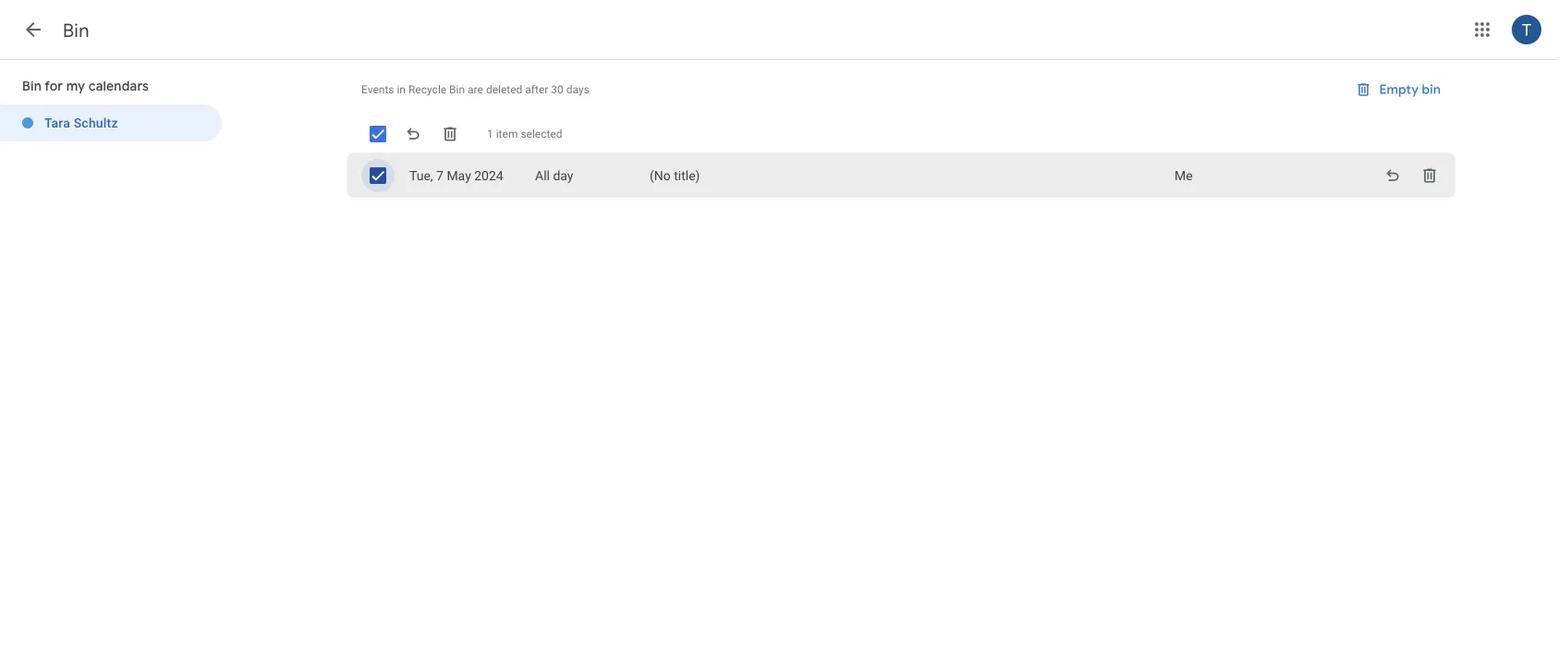Task type: describe. For each thing, give the bounding box(es) containing it.
my
[[66, 78, 85, 94]]

7
[[436, 168, 444, 183]]

day
[[553, 168, 574, 183]]

bin
[[1422, 81, 1441, 98]]

2 horizontal spatial bin
[[449, 83, 465, 96]]

bin for bin
[[63, 18, 89, 42]]

empty bin button
[[1348, 67, 1449, 112]]

calendars
[[88, 78, 149, 94]]

may
[[447, 168, 471, 183]]

all day
[[535, 168, 574, 183]]

(no
[[650, 168, 671, 183]]

events
[[361, 83, 394, 96]]

tara schultz link
[[0, 104, 222, 141]]

in
[[397, 83, 406, 96]]

for
[[45, 78, 63, 94]]

tara schultz
[[44, 115, 118, 130]]

are
[[468, 83, 483, 96]]

30
[[551, 83, 564, 96]]

recycle
[[409, 83, 447, 96]]

tara
[[44, 115, 70, 130]]

2024
[[474, 168, 503, 183]]



Task type: locate. For each thing, give the bounding box(es) containing it.
tara schultz list item
[[0, 104, 222, 141]]

title)
[[674, 168, 700, 183]]

go back image
[[22, 18, 44, 41]]

events in recycle bin are deleted after 30 days
[[361, 83, 590, 96]]

bin for my calendars
[[22, 78, 149, 94]]

bin heading
[[63, 18, 89, 42]]

1 horizontal spatial bin
[[63, 18, 89, 42]]

1 item selected
[[487, 128, 563, 141]]

me
[[1175, 168, 1193, 183]]

list containing tue
[[347, 153, 1456, 198]]

list
[[347, 153, 1456, 198]]

bin for bin for my calendars
[[22, 78, 42, 94]]

tue
[[410, 168, 431, 183]]

empty
[[1380, 81, 1419, 98]]

schultz
[[74, 115, 118, 130]]

0 horizontal spatial bin
[[22, 78, 42, 94]]

(no title)
[[650, 168, 700, 183]]

deleted
[[486, 83, 523, 96]]

item
[[496, 128, 518, 141]]

empty bin
[[1380, 81, 1441, 98]]

all
[[535, 168, 550, 183]]

after
[[525, 83, 548, 96]]

tue , 7 may 2024
[[410, 168, 503, 183]]

bin left 'for'
[[22, 78, 42, 94]]

bin left are
[[449, 83, 465, 96]]

1
[[487, 128, 493, 141]]

bin right go back icon
[[63, 18, 89, 42]]

bin
[[63, 18, 89, 42], [22, 78, 42, 94], [449, 83, 465, 96]]

,
[[431, 168, 433, 183]]

days
[[566, 83, 590, 96]]

selected
[[521, 128, 563, 141]]



Task type: vqa. For each thing, say whether or not it's contained in the screenshot.
Birch menu item
no



